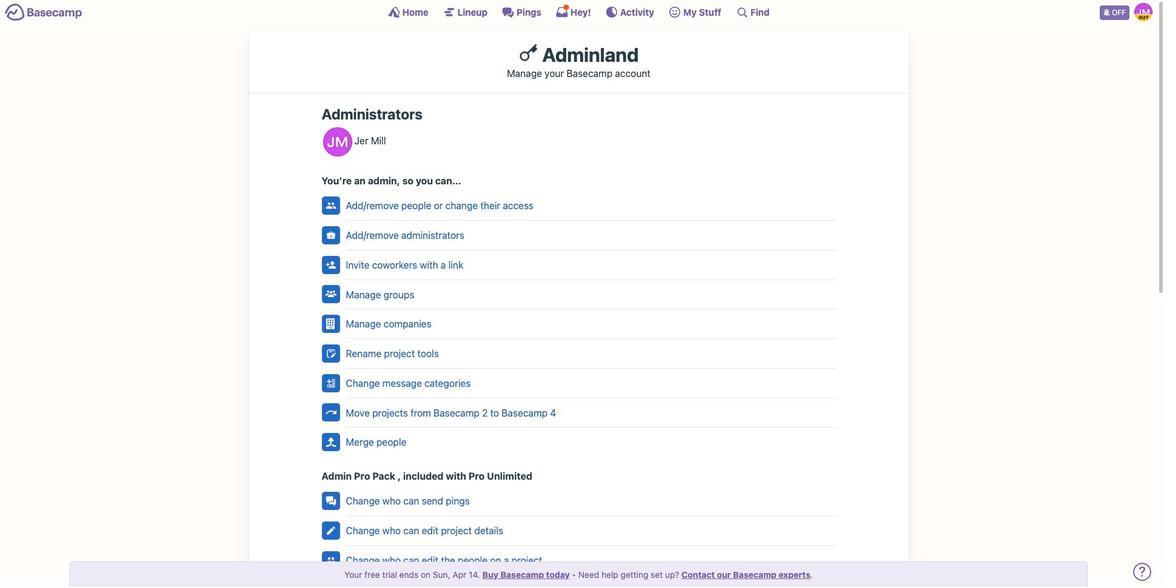 Task type: locate. For each thing, give the bounding box(es) containing it.
keyboard shortcut: ⌘ + / image
[[736, 6, 748, 18]]

0 vertical spatial jer mill image
[[1135, 3, 1153, 21]]

jer mill image
[[1135, 3, 1153, 21], [323, 127, 352, 157]]

1 horizontal spatial jer mill image
[[1135, 3, 1153, 21]]

1 vertical spatial jer mill image
[[323, 127, 352, 157]]

0 horizontal spatial jer mill image
[[323, 127, 352, 157]]

switch accounts image
[[5, 3, 82, 22]]

main element
[[0, 0, 1158, 24]]



Task type: vqa. For each thing, say whether or not it's contained in the screenshot.
KEYBOARD SHORTCUT: ⌘ + / "Image"
yes



